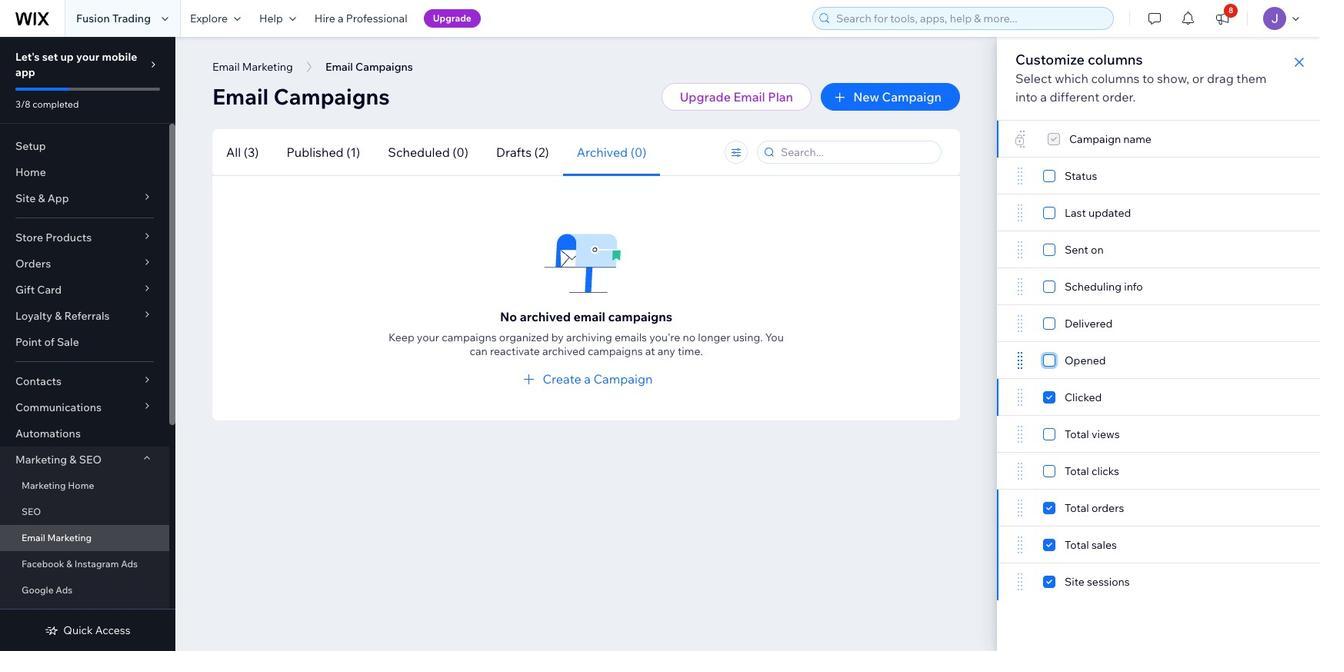 Task type: locate. For each thing, give the bounding box(es) containing it.
site sessions button
[[997, 564, 1320, 601]]

(1)
[[346, 144, 360, 160]]

1 vertical spatial ads
[[56, 585, 73, 596]]

0 vertical spatial home
[[15, 165, 46, 179]]

archived up by
[[520, 309, 571, 325]]

drag . image left the opened option
[[1016, 352, 1025, 370]]

total for total views
[[1065, 428, 1089, 442]]

a for professional
[[338, 12, 344, 25]]

automations link
[[0, 421, 169, 447]]

home down setup
[[15, 165, 46, 179]]

0 horizontal spatial your
[[76, 50, 99, 64]]

& inside "popup button"
[[69, 453, 77, 467]]

your inside let's set up your mobile app
[[76, 50, 99, 64]]

scheduling info
[[1065, 280, 1143, 294]]

0 horizontal spatial (0)
[[453, 144, 469, 160]]

0 vertical spatial seo
[[79, 453, 102, 467]]

home link
[[0, 159, 169, 185]]

total views
[[1065, 428, 1120, 442]]

upgrade right the professional
[[433, 12, 472, 24]]

your
[[76, 50, 99, 64], [417, 331, 439, 345]]

drag . image left total clicks option in the right of the page
[[1016, 462, 1025, 481]]

setup
[[15, 139, 46, 153]]

drag . image inside total views button
[[1016, 425, 1025, 444]]

3/8 completed
[[15, 98, 79, 110]]

total left the sales
[[1065, 539, 1089, 552]]

(0) right scheduled
[[453, 144, 469, 160]]

email marketing link
[[0, 526, 169, 552]]

you
[[765, 331, 784, 345]]

a right hire
[[338, 12, 344, 25]]

customize columns select which columns to show, or drag them into a different order.
[[1016, 51, 1267, 105]]

quick access
[[63, 624, 131, 638]]

can
[[470, 345, 488, 359]]

total views button
[[997, 416, 1320, 453]]

email up facebook
[[22, 532, 45, 544]]

Delivered checkbox
[[1043, 315, 1122, 333]]

3 drag . image from the top
[[1016, 352, 1025, 370]]

1 vertical spatial site
[[1065, 576, 1085, 589]]

a right create
[[584, 372, 591, 387]]

email marketing inside button
[[212, 60, 293, 74]]

email down "email marketing" button at the top of the page
[[212, 83, 269, 110]]

site inside site sessions option
[[1065, 576, 1085, 589]]

email left plan
[[734, 89, 765, 105]]

info
[[1124, 280, 1143, 294]]

drag . image left sent on "checkbox"
[[1016, 241, 1025, 259]]

drag . image for clicked
[[1016, 389, 1025, 407]]

a right into
[[1041, 89, 1047, 105]]

drag . image for scheduling info
[[1016, 278, 1025, 296]]

to
[[1143, 71, 1154, 86]]

2 vertical spatial a
[[584, 372, 591, 387]]

None checkbox
[[1048, 130, 1152, 148]]

new campaign button
[[821, 83, 960, 111]]

drag . image inside site sessions button
[[1016, 573, 1025, 592]]

1 horizontal spatial a
[[584, 372, 591, 387]]

1 total from the top
[[1065, 428, 1089, 442]]

0 vertical spatial email marketing
[[212, 60, 293, 74]]

upgrade for upgrade email plan
[[680, 89, 731, 105]]

tab list containing all (3)
[[212, 129, 703, 176]]

delivered button
[[997, 305, 1320, 342]]

ads right instagram
[[121, 559, 138, 570]]

total left 'views' at right
[[1065, 428, 1089, 442]]

0 vertical spatial a
[[338, 12, 344, 25]]

1 horizontal spatial your
[[417, 331, 439, 345]]

total for total clicks
[[1065, 465, 1089, 479]]

marketing down automations
[[15, 453, 67, 467]]

home
[[15, 165, 46, 179], [68, 480, 94, 492]]

drafts (2) button
[[482, 129, 563, 176]]

1 drag . image from the top
[[1016, 204, 1025, 222]]

clicked
[[1065, 391, 1102, 405]]

3/8
[[15, 98, 30, 110]]

hire
[[315, 12, 335, 25]]

all (3)
[[226, 144, 259, 160]]

facebook
[[22, 559, 64, 570]]

tab list
[[212, 129, 703, 176]]

contacts
[[15, 375, 62, 389]]

5 drag . image from the top
[[1016, 499, 1025, 518]]

1 (0) from the left
[[453, 144, 469, 160]]

(3)
[[244, 144, 259, 160]]

0 vertical spatial campaign
[[882, 89, 942, 105]]

0 horizontal spatial email marketing
[[22, 532, 92, 544]]

7 drag . image from the top
[[1016, 573, 1025, 592]]

(0) inside button
[[631, 144, 647, 160]]

1 vertical spatial upgrade
[[680, 89, 731, 105]]

0 vertical spatial site
[[15, 192, 36, 205]]

products
[[46, 231, 92, 245]]

scheduled (0)
[[388, 144, 469, 160]]

campaigns left "organized"
[[442, 331, 497, 345]]

Status checkbox
[[1043, 167, 1097, 185]]

sale
[[57, 335, 79, 349]]

campaign right new
[[882, 89, 942, 105]]

(0) right archived in the left of the page
[[631, 144, 647, 160]]

sessions
[[1087, 576, 1130, 589]]

0 vertical spatial your
[[76, 50, 99, 64]]

trading
[[112, 12, 151, 25]]

drag . image
[[1016, 204, 1025, 222], [1016, 315, 1025, 333], [1016, 352, 1025, 370], [1016, 425, 1025, 444], [1016, 499, 1025, 518], [1016, 536, 1025, 555], [1016, 573, 1025, 592]]

total orders button
[[997, 490, 1320, 527]]

1 horizontal spatial (0)
[[631, 144, 647, 160]]

ads inside facebook & instagram ads link
[[121, 559, 138, 570]]

drag . image inside total sales button
[[1016, 536, 1025, 555]]

contacts button
[[0, 369, 169, 395]]

1 horizontal spatial home
[[68, 480, 94, 492]]

& for marketing
[[69, 453, 77, 467]]

(0) inside button
[[453, 144, 469, 160]]

total clicks button
[[997, 453, 1320, 490]]

sidebar element
[[0, 37, 175, 652]]

drag . image left status "checkbox"
[[1016, 167, 1025, 185]]

drag . image inside opened button
[[1016, 352, 1025, 370]]

drag . image inside last updated button
[[1016, 204, 1025, 222]]

upgrade
[[433, 12, 472, 24], [680, 89, 731, 105]]

0 horizontal spatial ads
[[56, 585, 73, 596]]

2 drag . image from the top
[[1016, 241, 1025, 259]]

total left orders
[[1065, 502, 1089, 516]]

seo down automations "link"
[[79, 453, 102, 467]]

your inside no archived email campaigns keep your campaigns organized by archiving emails you're no longer using. you can reactivate archived campaigns at any time.
[[417, 331, 439, 345]]

drag . image left 'last'
[[1016, 204, 1025, 222]]

& inside "dropdown button"
[[38, 192, 45, 205]]

archived up create
[[542, 345, 585, 359]]

upgrade for upgrade
[[433, 12, 472, 24]]

& for site
[[38, 192, 45, 205]]

seo inside "link"
[[22, 506, 41, 518]]

up
[[60, 50, 74, 64]]

drag . image left total sales option
[[1016, 536, 1025, 555]]

columns
[[1088, 51, 1143, 68], [1091, 71, 1140, 86]]

drag . image inside scheduling info button
[[1016, 278, 1025, 296]]

1 vertical spatial email marketing
[[22, 532, 92, 544]]

campaign down at
[[594, 372, 653, 387]]

drag . image left the total views checkbox
[[1016, 425, 1025, 444]]

2 total from the top
[[1065, 465, 1089, 479]]

drag . image for sent on
[[1016, 241, 1025, 259]]

total left clicks
[[1065, 465, 1089, 479]]

4 drag . image from the top
[[1016, 389, 1025, 407]]

1 horizontal spatial seo
[[79, 453, 102, 467]]

& up marketing home link
[[69, 453, 77, 467]]

drag . image for site sessions
[[1016, 573, 1025, 592]]

on
[[1091, 243, 1104, 257]]

drag . image inside the total orders "button"
[[1016, 499, 1025, 518]]

0 horizontal spatial a
[[338, 12, 344, 25]]

email marketing down 'help'
[[212, 60, 293, 74]]

total clicks
[[1065, 465, 1120, 479]]

total
[[1065, 428, 1089, 442], [1065, 465, 1089, 479], [1065, 502, 1089, 516], [1065, 539, 1089, 552]]

2 drag . image from the top
[[1016, 315, 1025, 333]]

longer
[[698, 331, 731, 345]]

email marketing inside sidebar element
[[22, 532, 92, 544]]

campaign
[[882, 89, 942, 105], [594, 372, 653, 387]]

drag . image inside sent on button
[[1016, 241, 1025, 259]]

a inside button
[[584, 372, 591, 387]]

sent on
[[1065, 243, 1104, 257]]

1 vertical spatial your
[[417, 331, 439, 345]]

drag . image for total views
[[1016, 425, 1025, 444]]

3 total from the top
[[1065, 502, 1089, 516]]

point of sale
[[15, 335, 79, 349]]

0 horizontal spatial upgrade
[[433, 12, 472, 24]]

2 horizontal spatial a
[[1041, 89, 1047, 105]]

drag . image inside total clicks button
[[1016, 462, 1025, 481]]

&
[[38, 192, 45, 205], [55, 309, 62, 323], [69, 453, 77, 467], [66, 559, 72, 570]]

Total sales checkbox
[[1043, 536, 1126, 555]]

drag . image inside status button
[[1016, 167, 1025, 185]]

0 horizontal spatial home
[[15, 165, 46, 179]]

any
[[658, 345, 675, 359]]

& left app
[[38, 192, 45, 205]]

0 vertical spatial upgrade
[[433, 12, 472, 24]]

site left app
[[15, 192, 36, 205]]

a inside customize columns select which columns to show, or drag them into a different order.
[[1041, 89, 1047, 105]]

1 vertical spatial a
[[1041, 89, 1047, 105]]

campaigns
[[608, 309, 673, 325], [442, 331, 497, 345], [588, 345, 643, 359]]

updated
[[1089, 206, 1131, 220]]

all (3) button
[[212, 129, 273, 176]]

into
[[1016, 89, 1038, 105]]

drag . image left total orders option
[[1016, 499, 1025, 518]]

1 horizontal spatial ads
[[121, 559, 138, 570]]

1 vertical spatial columns
[[1091, 71, 1140, 86]]

1 horizontal spatial site
[[1065, 576, 1085, 589]]

site left sessions
[[1065, 576, 1085, 589]]

total inside checkbox
[[1065, 428, 1089, 442]]

drag . image left site sessions option
[[1016, 573, 1025, 592]]

total inside "button"
[[1065, 502, 1089, 516]]

point of sale link
[[0, 329, 169, 355]]

seo
[[79, 453, 102, 467], [22, 506, 41, 518]]

4 total from the top
[[1065, 539, 1089, 552]]

archiving
[[566, 331, 612, 345]]

marketing up the facebook & instagram ads
[[47, 532, 92, 544]]

5 drag . image from the top
[[1016, 462, 1025, 481]]

communications button
[[0, 395, 169, 421]]

drag . image for total clicks
[[1016, 462, 1025, 481]]

facebook & instagram ads
[[22, 559, 138, 570]]

drag . image left the delivered option
[[1016, 315, 1025, 333]]

marketing down marketing & seo
[[22, 480, 66, 492]]

home down the marketing & seo "popup button"
[[68, 480, 94, 492]]

your right the keep
[[417, 331, 439, 345]]

your right up
[[76, 50, 99, 64]]

2 (0) from the left
[[631, 144, 647, 160]]

ads right google
[[56, 585, 73, 596]]

let's set up your mobile app
[[15, 50, 137, 79]]

archived (0)
[[577, 144, 647, 160]]

store
[[15, 231, 43, 245]]

1 vertical spatial campaign
[[594, 372, 653, 387]]

emails
[[615, 331, 647, 345]]

site for site & app
[[15, 192, 36, 205]]

1 horizontal spatial email marketing
[[212, 60, 293, 74]]

email marketing up facebook
[[22, 532, 92, 544]]

which
[[1055, 71, 1089, 86]]

& inside 'popup button'
[[55, 309, 62, 323]]

upgrade left plan
[[680, 89, 731, 105]]

upgrade email plan
[[680, 89, 793, 105]]

Total views checkbox
[[1043, 425, 1129, 444]]

ads
[[121, 559, 138, 570], [56, 585, 73, 596]]

explore
[[190, 12, 228, 25]]

& right loyalty
[[55, 309, 62, 323]]

drag . image left scheduling info option
[[1016, 278, 1025, 296]]

quick access button
[[45, 624, 131, 638]]

0 horizontal spatial site
[[15, 192, 36, 205]]

email marketing for "email marketing" button at the top of the page
[[212, 60, 293, 74]]

1 horizontal spatial campaign
[[882, 89, 942, 105]]

opened
[[1065, 354, 1106, 368]]

Last updated checkbox
[[1043, 204, 1131, 222]]

4 drag . image from the top
[[1016, 425, 1025, 444]]

all
[[226, 144, 241, 160]]

gift card
[[15, 283, 62, 297]]

marketing up email campaigns
[[242, 60, 293, 74]]

seo down marketing home
[[22, 506, 41, 518]]

1 horizontal spatial upgrade
[[680, 89, 731, 105]]

marketing inside button
[[242, 60, 293, 74]]

drag . image inside clicked button
[[1016, 389, 1025, 407]]

new
[[853, 89, 879, 105]]

google ads
[[22, 585, 73, 596]]

Scheduling info checkbox
[[1043, 278, 1143, 296]]

drag . image
[[1016, 167, 1025, 185], [1016, 241, 1025, 259], [1016, 278, 1025, 296], [1016, 389, 1025, 407], [1016, 462, 1025, 481]]

last updated button
[[997, 195, 1320, 232]]

6 drag . image from the top
[[1016, 536, 1025, 555]]

0 vertical spatial ads
[[121, 559, 138, 570]]

& for loyalty
[[55, 309, 62, 323]]

drag . image inside delivered button
[[1016, 315, 1025, 333]]

create
[[543, 372, 581, 387]]

ads inside google ads link
[[56, 585, 73, 596]]

3 drag . image from the top
[[1016, 278, 1025, 296]]

email
[[212, 60, 240, 74], [212, 83, 269, 110], [734, 89, 765, 105], [22, 532, 45, 544]]

1 vertical spatial seo
[[22, 506, 41, 518]]

0 horizontal spatial seo
[[22, 506, 41, 518]]

& right facebook
[[66, 559, 72, 570]]

site inside site & app "dropdown button"
[[15, 192, 36, 205]]

1 drag . image from the top
[[1016, 167, 1025, 185]]

drag . image left clicked option
[[1016, 389, 1025, 407]]



Task type: describe. For each thing, give the bounding box(es) containing it.
facebook & instagram ads link
[[0, 552, 169, 578]]

orders button
[[0, 251, 169, 277]]

store products
[[15, 231, 92, 245]]

no
[[500, 309, 517, 325]]

automations
[[15, 427, 81, 441]]

using.
[[733, 331, 763, 345]]

completed
[[33, 98, 79, 110]]

email down the 'explore'
[[212, 60, 240, 74]]

loyalty & referrals button
[[0, 303, 169, 329]]

at
[[645, 345, 655, 359]]

email marketing button
[[205, 55, 301, 78]]

campaigns up create a campaign
[[588, 345, 643, 359]]

published (1) button
[[273, 129, 374, 176]]

or
[[1192, 71, 1204, 86]]

show,
[[1157, 71, 1190, 86]]

& for facebook
[[66, 559, 72, 570]]

by
[[551, 331, 564, 345]]

Search... field
[[776, 142, 936, 163]]

drag . image for delivered
[[1016, 315, 1025, 333]]

drag . image for total orders
[[1016, 499, 1025, 518]]

clicked button
[[997, 379, 1320, 416]]

mobile
[[102, 50, 137, 64]]

hire a professional link
[[305, 0, 417, 37]]

0 horizontal spatial campaign
[[594, 372, 653, 387]]

last
[[1065, 206, 1086, 220]]

total for total orders
[[1065, 502, 1089, 516]]

email marketing for email marketing link
[[22, 532, 92, 544]]

marketing & seo button
[[0, 447, 169, 473]]

drag . image for total sales
[[1016, 536, 1025, 555]]

Sent on checkbox
[[1043, 241, 1104, 259]]

site & app
[[15, 192, 69, 205]]

hire a professional
[[315, 12, 408, 25]]

drag . image for last updated
[[1016, 204, 1025, 222]]

drag
[[1207, 71, 1234, 86]]

archived
[[577, 144, 628, 160]]

campaigns up emails
[[608, 309, 673, 325]]

keep
[[389, 331, 415, 345]]

loyalty & referrals
[[15, 309, 110, 323]]

8
[[1229, 5, 1234, 15]]

drag . image for status
[[1016, 167, 1025, 185]]

no
[[683, 331, 696, 345]]

seo link
[[0, 499, 169, 526]]

total sales button
[[997, 527, 1320, 564]]

you're
[[650, 331, 680, 345]]

1 vertical spatial archived
[[542, 345, 585, 359]]

sent on button
[[997, 232, 1320, 269]]

1 vertical spatial home
[[68, 480, 94, 492]]

(0) for scheduled (0)
[[453, 144, 469, 160]]

setup link
[[0, 133, 169, 159]]

app
[[48, 192, 69, 205]]

(0) for archived (0)
[[631, 144, 647, 160]]

sales
[[1092, 539, 1117, 552]]

of
[[44, 335, 55, 349]]

clicks
[[1092, 465, 1120, 479]]

select
[[1016, 71, 1052, 86]]

gift
[[15, 283, 35, 297]]

them
[[1237, 71, 1267, 86]]

referrals
[[64, 309, 110, 323]]

gift card button
[[0, 277, 169, 303]]

Opened checkbox
[[1043, 352, 1115, 370]]

upgrade button
[[424, 9, 481, 28]]

card
[[37, 283, 62, 297]]

organized
[[499, 331, 549, 345]]

time.
[[678, 345, 703, 359]]

email inside sidebar element
[[22, 532, 45, 544]]

0 vertical spatial archived
[[520, 309, 571, 325]]

total for total sales
[[1065, 539, 1089, 552]]

scheduling
[[1065, 280, 1122, 294]]

sent
[[1065, 243, 1089, 257]]

plan
[[768, 89, 793, 105]]

instagram
[[75, 559, 119, 570]]

Total clicks checkbox
[[1043, 462, 1129, 481]]

site sessions
[[1065, 576, 1130, 589]]

0 vertical spatial columns
[[1088, 51, 1143, 68]]

new campaign
[[853, 89, 942, 105]]

site for site sessions
[[1065, 576, 1085, 589]]

a for campaign
[[584, 372, 591, 387]]

store products button
[[0, 225, 169, 251]]

seo inside "popup button"
[[79, 453, 102, 467]]

site & app button
[[0, 185, 169, 212]]

marketing home link
[[0, 473, 169, 499]]

email
[[574, 309, 605, 325]]

email campaigns
[[212, 83, 390, 110]]

published (1)
[[287, 144, 360, 160]]

Total orders checkbox
[[1043, 499, 1134, 518]]

8 button
[[1206, 0, 1240, 37]]

marketing & seo
[[15, 453, 102, 467]]

Clicked checkbox
[[1043, 389, 1111, 407]]

marketing inside "popup button"
[[15, 453, 67, 467]]

fusion trading
[[76, 12, 151, 25]]

archived (0) button
[[563, 129, 660, 176]]

customize
[[1016, 51, 1085, 68]]

total sales
[[1065, 539, 1117, 552]]

opened button
[[997, 342, 1320, 379]]

drag . image for opened
[[1016, 352, 1025, 370]]

Site sessions checkbox
[[1043, 573, 1139, 592]]

access
[[95, 624, 131, 638]]

no archived email campaigns keep your campaigns organized by archiving emails you're no longer using. you can reactivate archived campaigns at any time.
[[389, 309, 784, 359]]

last updated
[[1065, 206, 1131, 220]]

loyalty
[[15, 309, 52, 323]]

marketing home
[[22, 480, 94, 492]]

upgrade email plan button
[[661, 83, 812, 111]]

app
[[15, 65, 35, 79]]

published
[[287, 144, 344, 160]]

scheduling info button
[[997, 269, 1320, 305]]

Search for tools, apps, help & more... field
[[832, 8, 1109, 29]]

create a campaign
[[543, 372, 653, 387]]



Task type: vqa. For each thing, say whether or not it's contained in the screenshot.
Loyalty & Referrals dropdown button
yes



